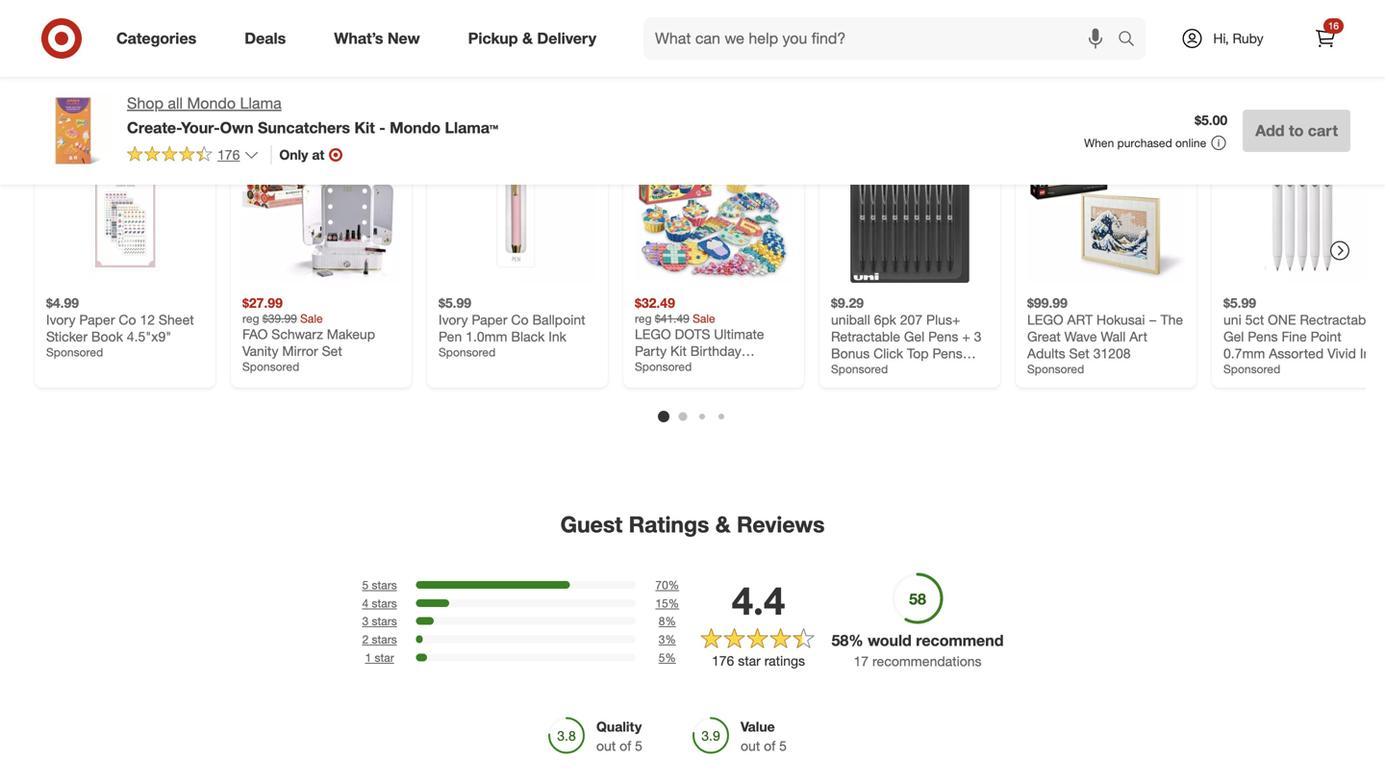 Task type: vqa. For each thing, say whether or not it's contained in the screenshot.


Task type: describe. For each thing, give the bounding box(es) containing it.
shop
[[127, 94, 164, 113]]

star for 176
[[738, 652, 761, 669]]

$9.29
[[831, 294, 864, 311]]

pens inside $5.99 uni 5ct one rectractable gel pens fine point 0.7mm assorted vivid ink sponsored
[[1248, 328, 1278, 345]]

lego art hokusai – the great wave wall art adults set 31208 image
[[1028, 125, 1185, 283]]

$32.49 reg $41.49 sale lego dots ultimate party kit birthday cupcake crafts 41806
[[635, 294, 770, 376]]

uniball 6pk 207 plus+ retractable gel pens + 3 bonus click top pens 0.7mm black ink image
[[831, 125, 989, 283]]

ivory paper co ballpoint pen 1.0mm black ink image
[[439, 125, 597, 283]]

own
[[220, 118, 254, 137]]

hokusai
[[1097, 311, 1145, 328]]

create-
[[127, 118, 181, 137]]

1 star
[[365, 650, 394, 665]]

what's
[[334, 29, 383, 48]]

0.7mm inside $5.99 uni 5ct one rectractable gel pens fine point 0.7mm assorted vivid ink sponsored
[[1224, 345, 1266, 362]]

your-
[[181, 118, 220, 137]]

gel inside $9.29 uniball 6pk 207 plus+ retractable gel pens + 3 bonus click top pens 0.7mm black ink
[[904, 328, 925, 345]]

ivory for sticker
[[46, 311, 76, 328]]

ivory for 1.0mm
[[439, 311, 468, 328]]

uniball
[[831, 311, 870, 328]]

cupcake
[[635, 359, 689, 376]]

% for 3
[[665, 632, 676, 647]]

out for quality out of 5
[[597, 737, 616, 754]]

17
[[854, 653, 869, 670]]

$99.99 lego art hokusai – the great wave wall art adults set 31208 sponsored
[[1028, 294, 1184, 376]]

out for value out of 5
[[741, 737, 760, 754]]

co for black
[[511, 311, 529, 328]]

4.5"x9"
[[127, 328, 171, 345]]

58
[[832, 631, 849, 650]]

5 %
[[659, 650, 676, 665]]

207
[[900, 311, 923, 328]]

hi,
[[1214, 30, 1229, 47]]

1.0mm
[[466, 328, 508, 345]]

8
[[659, 614, 665, 628]]

pens right top
[[933, 345, 963, 362]]

ivory paper co 12 sheet sticker book 4.5"x9" image
[[46, 125, 204, 283]]

star for 1
[[375, 650, 394, 665]]

1 vertical spatial &
[[716, 511, 731, 538]]

dots
[[675, 326, 710, 342]]

art
[[1130, 328, 1148, 345]]

add to cart button
[[1243, 110, 1351, 152]]

41806
[[733, 359, 770, 376]]

llama
[[240, 94, 282, 113]]

featured products
[[596, 67, 790, 94]]

% for 70
[[669, 578, 679, 592]]

$9.29 uniball 6pk 207 plus+ retractable gel pens + 3 bonus click top pens 0.7mm black ink
[[831, 294, 982, 379]]

70 %
[[656, 578, 679, 592]]

% for 15
[[669, 596, 679, 610]]

black inside $9.29 uniball 6pk 207 plus+ retractable gel pens + 3 bonus click top pens 0.7mm black ink
[[877, 362, 910, 379]]

book
[[91, 328, 123, 345]]

0 horizontal spatial mondo
[[187, 94, 236, 113]]

3 stars
[[362, 614, 397, 628]]

guest ratings & reviews
[[561, 511, 825, 538]]

$4.99 ivory paper co 12 sheet sticker book 4.5"x9" sponsored
[[46, 294, 194, 359]]

$41.49
[[655, 311, 690, 326]]

16
[[1329, 20, 1339, 32]]

add to cart
[[1256, 121, 1338, 140]]

recommendations
[[873, 653, 982, 670]]

pickup & delivery link
[[452, 17, 621, 60]]

only
[[279, 146, 308, 163]]

deals link
[[228, 17, 310, 60]]

reviews
[[737, 511, 825, 538]]

products
[[695, 67, 790, 94]]

4.4
[[732, 577, 785, 624]]

bonus
[[831, 345, 870, 362]]

the
[[1161, 311, 1184, 328]]

birthday
[[691, 342, 742, 359]]

sponsored inside $99.99 lego art hokusai – the great wave wall art adults set 31208 sponsored
[[1028, 362, 1085, 376]]

featured
[[596, 67, 689, 94]]

0.7mm inside $9.29 uniball 6pk 207 plus+ retractable gel pens + 3 bonus click top pens 0.7mm black ink
[[831, 362, 873, 379]]

value
[[741, 718, 775, 735]]

what's new
[[334, 29, 420, 48]]

when purchased online
[[1085, 136, 1207, 150]]

3 for 3 %
[[659, 632, 665, 647]]

ratings
[[629, 511, 710, 538]]

0 horizontal spatial &
[[522, 29, 533, 48]]

sticker
[[46, 328, 88, 345]]

gel inside $5.99 uni 5ct one rectractable gel pens fine point 0.7mm assorted vivid ink sponsored
[[1224, 328, 1245, 345]]

$5.99 for uni
[[1224, 294, 1257, 311]]

assorted
[[1269, 345, 1324, 362]]

of for quality
[[620, 737, 631, 754]]

ballpoint
[[533, 311, 586, 328]]

cart
[[1308, 121, 1338, 140]]

4
[[362, 596, 369, 610]]

reg for fao schwarz makeup vanity mirror set
[[242, 311, 259, 326]]

6pk
[[874, 311, 897, 328]]

1
[[365, 650, 372, 665]]

176 link
[[127, 145, 259, 167]]

paper for 1.0mm
[[472, 311, 508, 328]]

sponsored inside $5.99 uni 5ct one rectractable gel pens fine point 0.7mm assorted vivid ink sponsored
[[1224, 362, 1281, 376]]

set inside $99.99 lego art hokusai – the great wave wall art adults set 31208 sponsored
[[1070, 345, 1090, 362]]

% for 5
[[665, 650, 676, 665]]

quality out of 5
[[597, 718, 643, 754]]

sponsored inside $5.99 ivory paper co ballpoint pen 1.0mm black ink sponsored
[[439, 345, 496, 359]]

sheet
[[159, 311, 194, 328]]

user image by @donashaber image
[[19, 0, 235, 16]]

art
[[1068, 311, 1093, 328]]

5ct
[[1246, 311, 1265, 328]]

purchased
[[1118, 136, 1173, 150]]

llama™
[[445, 118, 499, 137]]

search button
[[1109, 17, 1156, 64]]

stars for 5 stars
[[372, 578, 397, 592]]

suncatchers
[[258, 118, 350, 137]]

2
[[362, 632, 369, 647]]

–
[[1149, 311, 1157, 328]]

wave
[[1065, 328, 1097, 345]]

plus+
[[927, 311, 961, 328]]

only at
[[279, 146, 325, 163]]

quality
[[597, 718, 642, 735]]



Task type: locate. For each thing, give the bounding box(es) containing it.
5 down quality
[[635, 737, 643, 754]]

out inside value out of 5
[[741, 737, 760, 754]]

0 horizontal spatial gel
[[904, 328, 925, 345]]

1 horizontal spatial &
[[716, 511, 731, 538]]

schwarz
[[272, 326, 323, 342]]

would
[[868, 631, 912, 650]]

$32.49
[[635, 294, 675, 311]]

1 horizontal spatial lego
[[1028, 311, 1064, 328]]

1 horizontal spatial of
[[764, 737, 776, 754]]

176 star ratings
[[712, 652, 805, 669]]

black right 1.0mm
[[511, 328, 545, 345]]

1 ivory from the left
[[46, 311, 76, 328]]

ultimate
[[714, 326, 764, 342]]

shop all mondo llama create-your-own suncatchers kit - mondo llama™
[[127, 94, 499, 137]]

0 horizontal spatial out
[[597, 737, 616, 754]]

online
[[1176, 136, 1207, 150]]

ivory inside the $4.99 ivory paper co 12 sheet sticker book 4.5"x9" sponsored
[[46, 311, 76, 328]]

2 vertical spatial 3
[[659, 632, 665, 647]]

3 right the +
[[974, 328, 982, 345]]

fao schwarz makeup vanity mirror set image
[[242, 125, 400, 283]]

adults
[[1028, 345, 1066, 362]]

lego inside $32.49 reg $41.49 sale lego dots ultimate party kit birthday cupcake crafts 41806
[[635, 326, 671, 342]]

0 horizontal spatial sale
[[300, 311, 323, 326]]

click
[[874, 345, 904, 362]]

makeup
[[327, 326, 375, 342]]

0 horizontal spatial black
[[511, 328, 545, 345]]

of for value
[[764, 737, 776, 754]]

3 up 2 at the bottom left of page
[[362, 614, 369, 628]]

paper right pen
[[472, 311, 508, 328]]

15 %
[[656, 596, 679, 610]]

gel left 5ct
[[1224, 328, 1245, 345]]

vanity
[[242, 342, 279, 359]]

$5.00
[[1195, 112, 1228, 129]]

paper right the $4.99 on the top left of the page
[[79, 311, 115, 328]]

user image by @kailee_wright image
[[1174, 0, 1386, 16]]

ink inside $9.29 uniball 6pk 207 plus+ retractable gel pens + 3 bonus click top pens 0.7mm black ink
[[914, 362, 932, 379]]

ink right vivid
[[1360, 345, 1378, 362]]

4 stars
[[362, 596, 397, 610]]

1 vertical spatial 3
[[362, 614, 369, 628]]

1 horizontal spatial ink
[[914, 362, 932, 379]]

$5.99
[[439, 294, 472, 311], [1224, 294, 1257, 311]]

stars
[[372, 578, 397, 592], [372, 596, 397, 610], [372, 614, 397, 628], [372, 632, 397, 647]]

out down value
[[741, 737, 760, 754]]

$4.99
[[46, 294, 79, 311]]

top
[[907, 345, 929, 362]]

0 vertical spatial black
[[511, 328, 545, 345]]

kit for party
[[671, 342, 687, 359]]

gel
[[904, 328, 925, 345], [1224, 328, 1245, 345]]

pens
[[929, 328, 959, 345], [1248, 328, 1278, 345], [933, 345, 963, 362]]

% down 70 %
[[669, 596, 679, 610]]

stars down 5 stars at the bottom left
[[372, 596, 397, 610]]

fine
[[1282, 328, 1307, 345]]

hi, ruby
[[1214, 30, 1264, 47]]

$5.99 uni 5ct one rectractable gel pens fine point 0.7mm assorted vivid ink sponsored
[[1224, 294, 1378, 376]]

set
[[322, 342, 342, 359], [1070, 345, 1090, 362]]

kit left -
[[355, 118, 375, 137]]

176 down own
[[217, 146, 240, 163]]

sale inside the $27.99 reg $39.99 sale fao schwarz makeup vanity mirror set sponsored
[[300, 311, 323, 326]]

1 horizontal spatial set
[[1070, 345, 1090, 362]]

co inside the $4.99 ivory paper co 12 sheet sticker book 4.5"x9" sponsored
[[119, 311, 136, 328]]

2 $5.99 from the left
[[1224, 294, 1257, 311]]

gel right click
[[904, 328, 925, 345]]

% up the 17
[[849, 631, 864, 650]]

all
[[168, 94, 183, 113]]

2 gel from the left
[[1224, 328, 1245, 345]]

0 horizontal spatial ink
[[549, 328, 567, 345]]

2 stars from the top
[[372, 596, 397, 610]]

$5.99 inside $5.99 uni 5ct one rectractable gel pens fine point 0.7mm assorted vivid ink sponsored
[[1224, 294, 1257, 311]]

stars for 2 stars
[[372, 632, 397, 647]]

0 horizontal spatial 0.7mm
[[831, 362, 873, 379]]

reg left $39.99
[[242, 311, 259, 326]]

co right 1.0mm
[[511, 311, 529, 328]]

2 reg from the left
[[635, 311, 652, 326]]

0 horizontal spatial lego
[[635, 326, 671, 342]]

0 vertical spatial 176
[[217, 146, 240, 163]]

pickup & delivery
[[468, 29, 597, 48]]

2 horizontal spatial 3
[[974, 328, 982, 345]]

out down quality
[[597, 737, 616, 754]]

1 reg from the left
[[242, 311, 259, 326]]

ivory inside $5.99 ivory paper co ballpoint pen 1.0mm black ink sponsored
[[439, 311, 468, 328]]

70
[[656, 578, 669, 592]]

sale
[[300, 311, 323, 326], [693, 311, 715, 326]]

kit inside $32.49 reg $41.49 sale lego dots ultimate party kit birthday cupcake crafts 41806
[[671, 342, 687, 359]]

0 vertical spatial 3
[[974, 328, 982, 345]]

stars up 4 stars
[[372, 578, 397, 592]]

sale for dots
[[693, 311, 715, 326]]

1 horizontal spatial reg
[[635, 311, 652, 326]]

2 paper from the left
[[472, 311, 508, 328]]

co for book
[[119, 311, 136, 328]]

stars down 3 stars
[[372, 632, 397, 647]]

What can we help you find? suggestions appear below search field
[[644, 17, 1123, 60]]

% up 3 %
[[665, 614, 676, 628]]

1 horizontal spatial co
[[511, 311, 529, 328]]

co
[[119, 311, 136, 328], [511, 311, 529, 328]]

1 paper from the left
[[79, 311, 115, 328]]

1 horizontal spatial black
[[877, 362, 910, 379]]

stars for 3 stars
[[372, 614, 397, 628]]

5 down 'ratings'
[[780, 737, 787, 754]]

% for 58
[[849, 631, 864, 650]]

0 horizontal spatial set
[[322, 342, 342, 359]]

2 ivory from the left
[[439, 311, 468, 328]]

2 out from the left
[[741, 737, 760, 754]]

delivery
[[537, 29, 597, 48]]

3 for 3 stars
[[362, 614, 369, 628]]

at
[[312, 146, 325, 163]]

great
[[1028, 328, 1061, 345]]

paper for sticker
[[79, 311, 115, 328]]

stars for 4 stars
[[372, 596, 397, 610]]

recommend
[[916, 631, 1004, 650]]

mirror
[[282, 342, 318, 359]]

stars up 2 stars
[[372, 614, 397, 628]]

1 horizontal spatial paper
[[472, 311, 508, 328]]

lego inside $99.99 lego art hokusai – the great wave wall art adults set 31208 sponsored
[[1028, 311, 1064, 328]]

3 down 8
[[659, 632, 665, 647]]

categories
[[116, 29, 197, 48]]

sponsored
[[46, 345, 103, 359], [439, 345, 496, 359], [242, 359, 299, 374], [635, 359, 692, 374], [831, 362, 888, 376], [1028, 362, 1085, 376], [1224, 362, 1281, 376]]

% for 8
[[665, 614, 676, 628]]

0 horizontal spatial 3
[[362, 614, 369, 628]]

paper
[[79, 311, 115, 328], [472, 311, 508, 328]]

value out of 5
[[741, 718, 787, 754]]

when
[[1085, 136, 1115, 150]]

star right the 1
[[375, 650, 394, 665]]

5 up 4
[[362, 578, 369, 592]]

176 for 176
[[217, 146, 240, 163]]

of down quality
[[620, 737, 631, 754]]

lego up adults
[[1028, 311, 1064, 328]]

$27.99 reg $39.99 sale fao schwarz makeup vanity mirror set sponsored
[[242, 294, 375, 374]]

sponsored inside the $4.99 ivory paper co 12 sheet sticker book 4.5"x9" sponsored
[[46, 345, 103, 359]]

sale right $39.99
[[300, 311, 323, 326]]

% up 15 %
[[669, 578, 679, 592]]

reg inside $32.49 reg $41.49 sale lego dots ultimate party kit birthday cupcake crafts 41806
[[635, 311, 652, 326]]

0 vertical spatial kit
[[355, 118, 375, 137]]

categories link
[[100, 17, 221, 60]]

of
[[620, 737, 631, 754], [764, 737, 776, 754]]

1 $5.99 from the left
[[439, 294, 472, 311]]

176
[[217, 146, 240, 163], [712, 652, 734, 669]]

one
[[1268, 311, 1297, 328]]

1 horizontal spatial sale
[[693, 311, 715, 326]]

ink right click
[[914, 362, 932, 379]]

0.7mm down retractable at the top of page
[[831, 362, 873, 379]]

2 horizontal spatial ink
[[1360, 345, 1378, 362]]

2 of from the left
[[764, 737, 776, 754]]

deals
[[245, 29, 286, 48]]

0 horizontal spatial kit
[[355, 118, 375, 137]]

1 gel from the left
[[904, 328, 925, 345]]

176 for 176 star ratings
[[712, 652, 734, 669]]

1 horizontal spatial ivory
[[439, 311, 468, 328]]

lego dots ultimate party kit birthday cupcake crafts 41806 image
[[635, 125, 793, 283]]

1 of from the left
[[620, 737, 631, 754]]

reg left $41.49 at left
[[635, 311, 652, 326]]

uni
[[1224, 311, 1242, 328]]

of down value
[[764, 737, 776, 754]]

guest
[[561, 511, 623, 538]]

3 inside $9.29 uniball 6pk 207 plus+ retractable gel pens + 3 bonus click top pens 0.7mm black ink
[[974, 328, 982, 345]]

set right mirror
[[322, 342, 342, 359]]

co left 12
[[119, 311, 136, 328]]

ink right 1.0mm
[[549, 328, 567, 345]]

sponsored inside the $27.99 reg $39.99 sale fao schwarz makeup vanity mirror set sponsored
[[242, 359, 299, 374]]

$5.99 for ivory
[[439, 294, 472, 311]]

2 co from the left
[[511, 311, 529, 328]]

5 down 3 %
[[659, 650, 665, 665]]

2 sale from the left
[[693, 311, 715, 326]]

0 horizontal spatial of
[[620, 737, 631, 754]]

% up 5 %
[[665, 632, 676, 647]]

$5.99 left one
[[1224, 294, 1257, 311]]

kit inside "shop all mondo llama create-your-own suncatchers kit - mondo llama™"
[[355, 118, 375, 137]]

0 horizontal spatial $5.99
[[439, 294, 472, 311]]

0 vertical spatial &
[[522, 29, 533, 48]]

black down retractable at the top of page
[[877, 362, 910, 379]]

1 horizontal spatial gel
[[1224, 328, 1245, 345]]

reg for lego dots ultimate party kit birthday cupcake crafts 41806
[[635, 311, 652, 326]]

pens left fine
[[1248, 328, 1278, 345]]

lego down $32.49
[[635, 326, 671, 342]]

new
[[388, 29, 420, 48]]

& right ratings
[[716, 511, 731, 538]]

16 link
[[1305, 17, 1347, 60]]

ink inside $5.99 uni 5ct one rectractable gel pens fine point 0.7mm assorted vivid ink sponsored
[[1360, 345, 1378, 362]]

of inside quality out of 5
[[620, 737, 631, 754]]

%
[[669, 578, 679, 592], [669, 596, 679, 610], [665, 614, 676, 628], [849, 631, 864, 650], [665, 632, 676, 647], [665, 650, 676, 665]]

image of create-your-own suncatchers kit - mondo llama™ image
[[35, 92, 112, 169]]

1 horizontal spatial 0.7mm
[[1224, 345, 1266, 362]]

1 horizontal spatial mondo
[[390, 118, 441, 137]]

set inside the $27.99 reg $39.99 sale fao schwarz makeup vanity mirror set sponsored
[[322, 342, 342, 359]]

1 vertical spatial mondo
[[390, 118, 441, 137]]

ivory
[[46, 311, 76, 328], [439, 311, 468, 328]]

5 stars
[[362, 578, 397, 592]]

3 stars from the top
[[372, 614, 397, 628]]

of inside value out of 5
[[764, 737, 776, 754]]

5 inside value out of 5
[[780, 737, 787, 754]]

1 co from the left
[[119, 311, 136, 328]]

ratings
[[765, 652, 805, 669]]

kit for suncatchers
[[355, 118, 375, 137]]

-
[[379, 118, 386, 137]]

0 horizontal spatial 176
[[217, 146, 240, 163]]

$27.99
[[242, 294, 283, 311]]

out inside quality out of 5
[[597, 737, 616, 754]]

sale for schwarz
[[300, 311, 323, 326]]

1 vertical spatial black
[[877, 362, 910, 379]]

0 horizontal spatial paper
[[79, 311, 115, 328]]

paper inside $5.99 ivory paper co ballpoint pen 1.0mm black ink sponsored
[[472, 311, 508, 328]]

$39.99
[[263, 311, 297, 326]]

star left 'ratings'
[[738, 652, 761, 669]]

1 horizontal spatial $5.99
[[1224, 294, 1257, 311]]

5
[[362, 578, 369, 592], [659, 650, 665, 665], [635, 737, 643, 754], [780, 737, 787, 754]]

0 horizontal spatial reg
[[242, 311, 259, 326]]

paper inside the $4.99 ivory paper co 12 sheet sticker book 4.5"x9" sponsored
[[79, 311, 115, 328]]

sale inside $32.49 reg $41.49 sale lego dots ultimate party kit birthday cupcake crafts 41806
[[693, 311, 715, 326]]

$99.99
[[1028, 294, 1068, 311]]

black
[[511, 328, 545, 345], [877, 362, 910, 379]]

black inside $5.99 ivory paper co ballpoint pen 1.0mm black ink sponsored
[[511, 328, 545, 345]]

rectractable
[[1300, 311, 1377, 328]]

1 horizontal spatial star
[[738, 652, 761, 669]]

0 horizontal spatial star
[[375, 650, 394, 665]]

3 %
[[659, 632, 676, 647]]

reg inside the $27.99 reg $39.99 sale fao schwarz makeup vanity mirror set sponsored
[[242, 311, 259, 326]]

0 horizontal spatial ivory
[[46, 311, 76, 328]]

0 horizontal spatial co
[[119, 311, 136, 328]]

% down 3 %
[[665, 650, 676, 665]]

1 sale from the left
[[300, 311, 323, 326]]

mondo
[[187, 94, 236, 113], [390, 118, 441, 137]]

1 horizontal spatial 176
[[712, 652, 734, 669]]

176 right 5 %
[[712, 652, 734, 669]]

mondo up your-
[[187, 94, 236, 113]]

pickup
[[468, 29, 518, 48]]

5 inside quality out of 5
[[635, 737, 643, 754]]

1 horizontal spatial kit
[[671, 342, 687, 359]]

mondo right -
[[390, 118, 441, 137]]

$5.99 inside $5.99 ivory paper co ballpoint pen 1.0mm black ink sponsored
[[439, 294, 472, 311]]

3
[[974, 328, 982, 345], [362, 614, 369, 628], [659, 632, 665, 647]]

party
[[635, 342, 667, 359]]

4 stars from the top
[[372, 632, 397, 647]]

& right pickup
[[522, 29, 533, 48]]

1 horizontal spatial out
[[741, 737, 760, 754]]

% inside 58 % would recommend 17 recommendations
[[849, 631, 864, 650]]

pen
[[439, 328, 462, 345]]

$5.99 up pen
[[439, 294, 472, 311]]

0.7mm down 5ct
[[1224, 345, 1266, 362]]

reg
[[242, 311, 259, 326], [635, 311, 652, 326]]

1 horizontal spatial 3
[[659, 632, 665, 647]]

31208
[[1094, 345, 1131, 362]]

kit right party on the top left of page
[[671, 342, 687, 359]]

co inside $5.99 ivory paper co ballpoint pen 1.0mm black ink sponsored
[[511, 311, 529, 328]]

1 vertical spatial 176
[[712, 652, 734, 669]]

point
[[1311, 328, 1342, 345]]

0 vertical spatial mondo
[[187, 94, 236, 113]]

sale right $41.49 at left
[[693, 311, 715, 326]]

ink inside $5.99 ivory paper co ballpoint pen 1.0mm black ink sponsored
[[549, 328, 567, 345]]

1 vertical spatial kit
[[671, 342, 687, 359]]

set left 31208
[[1070, 345, 1090, 362]]

1 out from the left
[[597, 737, 616, 754]]

pens left the +
[[929, 328, 959, 345]]

1 stars from the top
[[372, 578, 397, 592]]

uni 5ct one rectractable gel pens fine point 0.7mm assorted vivid ink image
[[1224, 125, 1382, 283]]



